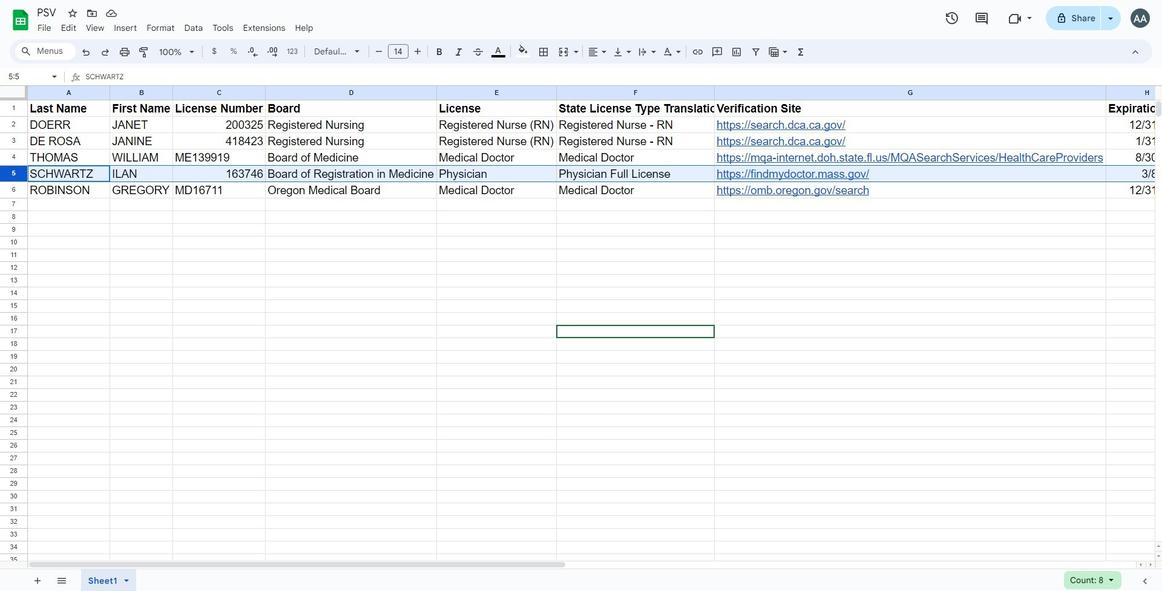 Task type: vqa. For each thing, say whether or not it's contained in the screenshot.
MENU ITEM
yes



Task type: locate. For each thing, give the bounding box(es) containing it.
menu bar
[[33, 16, 318, 36]]

menu bar banner
[[0, 0, 1162, 591]]

font list. default (arial) selected. option
[[314, 43, 347, 60]]

0 horizontal spatial toolbar
[[25, 570, 76, 591]]

merge cells image
[[557, 46, 570, 58]]

Font size text field
[[389, 44, 408, 59]]

print (ctrl+p) image
[[119, 46, 131, 58]]

text color image
[[491, 43, 505, 57]]

1 toolbar from the left
[[25, 570, 76, 591]]

Zoom field
[[154, 43, 200, 61]]

paint format image
[[138, 46, 150, 58]]

italic (ctrl+i) image
[[453, 46, 465, 58]]

7 menu item from the left
[[208, 21, 238, 35]]

None text field
[[86, 70, 1162, 85]]

quick sharing actions image
[[1108, 18, 1113, 36]]

1 horizontal spatial toolbar
[[77, 570, 146, 591]]

6 menu item from the left
[[179, 21, 208, 35]]

2 menu item from the left
[[56, 21, 81, 35]]

insert chart image
[[730, 46, 743, 58]]

star image
[[67, 7, 79, 19]]

show all comments image
[[974, 11, 989, 26]]

list box
[[1064, 571, 1121, 589]]

bold (ctrl+b) image
[[433, 46, 445, 58]]

increase decimal places image
[[266, 46, 278, 58]]

insert comment (ctrl+alt+m) image
[[711, 46, 723, 58]]

toolbar
[[25, 570, 76, 591], [77, 570, 146, 591], [149, 570, 151, 591]]

application
[[0, 0, 1162, 591]]

menu item
[[33, 21, 56, 35], [56, 21, 81, 35], [81, 21, 109, 35], [109, 21, 142, 35], [142, 21, 179, 35], [179, 21, 208, 35], [208, 21, 238, 35], [238, 21, 290, 35], [290, 21, 318, 35]]

option
[[1070, 574, 1103, 586]]

None text field
[[5, 71, 50, 82]]

decrease font size (ctrl+shift+comma) image
[[373, 45, 385, 57]]

2 horizontal spatial toolbar
[[149, 570, 151, 591]]

Menus field
[[15, 43, 76, 60]]

undo (ctrl+z) image
[[80, 46, 92, 58]]

3 toolbar from the left
[[149, 570, 151, 591]]



Task type: describe. For each thing, give the bounding box(es) containing it.
Zoom text field
[[156, 44, 185, 61]]

create a filter image
[[750, 46, 762, 58]]

increase font size (ctrl+shift+period) image
[[411, 45, 423, 57]]

document status: saved to drive. image
[[105, 7, 117, 19]]

fill color image
[[516, 43, 530, 57]]

redo (ctrl+y) image
[[99, 46, 111, 58]]

hide the menus (ctrl+shift+f) image
[[1129, 46, 1141, 58]]

all sheets image
[[51, 571, 71, 590]]

add sheet image
[[31, 575, 42, 586]]

menu bar inside "menu bar" banner
[[33, 16, 318, 36]]

select merge type image
[[571, 44, 579, 48]]

sheets home image
[[10, 9, 31, 31]]

decrease decimal places image
[[247, 46, 259, 58]]

borders image
[[537, 43, 550, 60]]

1 menu item from the left
[[33, 21, 56, 35]]

8 menu item from the left
[[238, 21, 290, 35]]

last edit was 12 minutes ago image
[[944, 11, 959, 25]]

9 menu item from the left
[[290, 21, 318, 35]]

name box (ctrl + j) element
[[4, 70, 61, 84]]

5 menu item from the left
[[142, 21, 179, 35]]

2 toolbar from the left
[[77, 570, 146, 591]]

Rename text field
[[33, 5, 63, 19]]

main toolbar
[[75, 42, 811, 62]]

share. private to only me. image
[[1056, 12, 1067, 23]]

insert link (ctrl+k) image
[[692, 46, 704, 58]]

Star checkbox
[[64, 5, 81, 22]]

3 menu item from the left
[[81, 21, 109, 35]]

none text field inside name box (ctrl + j) element
[[5, 71, 50, 82]]

strikethrough (alt+shift+5) image
[[472, 46, 484, 58]]

4 menu item from the left
[[109, 21, 142, 35]]

functions image
[[794, 43, 808, 60]]

Font size field
[[388, 44, 413, 59]]



